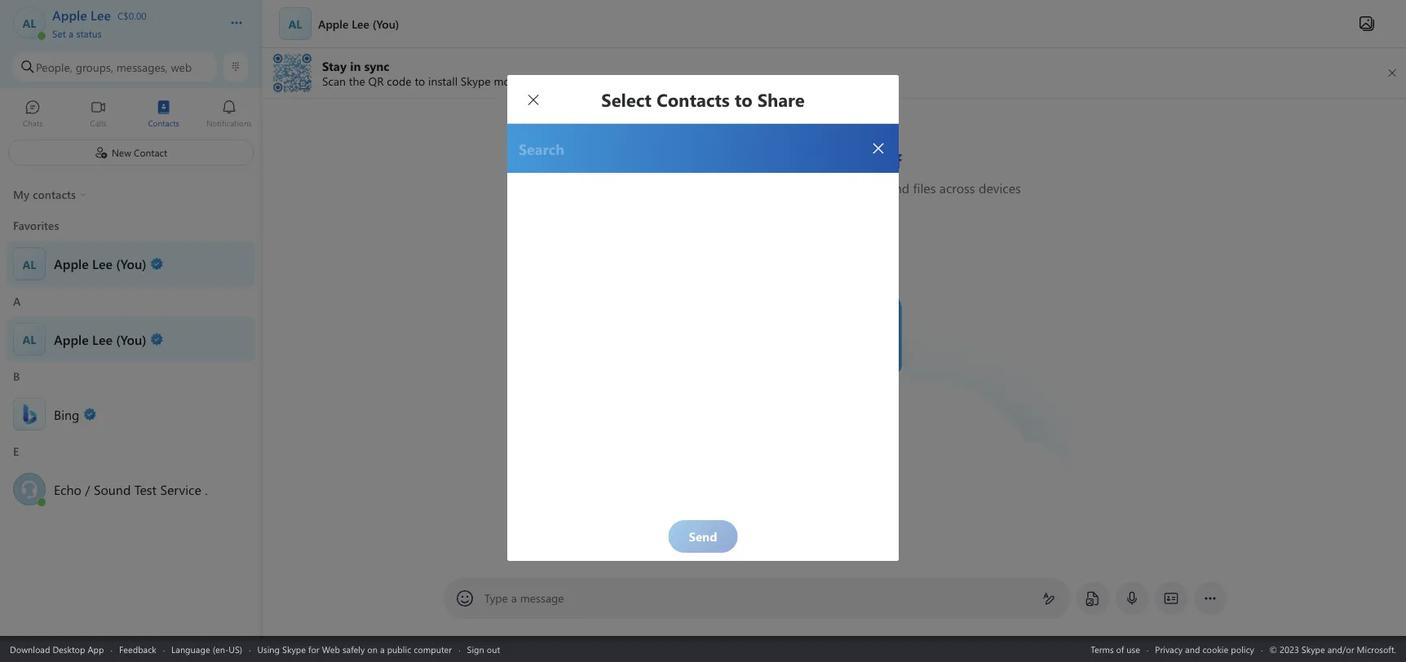 Task type: locate. For each thing, give the bounding box(es) containing it.
lee inside a group
[[92, 330, 113, 348]]

sign out link
[[467, 643, 500, 656]]

using skype for web safely on a public computer link
[[257, 643, 452, 656]]

lee inside favorites group
[[92, 255, 113, 273]]

0 vertical spatial lee
[[92, 255, 113, 273]]

policy
[[1231, 643, 1255, 656]]

a inside set a status button
[[69, 27, 74, 40]]

1 (you) from the top
[[116, 255, 147, 273]]

apple
[[54, 255, 89, 273], [54, 330, 89, 348]]

(you)
[[116, 255, 147, 273], [116, 330, 147, 348]]

1 vertical spatial apple lee (you)
[[54, 330, 147, 348]]

1 apple from the top
[[54, 255, 89, 273]]

2 apple lee (you) from the top
[[54, 330, 147, 348]]

apple lee (you) for favorites group
[[54, 255, 147, 273]]

2 (you) from the top
[[116, 330, 147, 348]]

.
[[205, 481, 208, 498]]

app
[[88, 643, 104, 656]]

a for type
[[511, 591, 517, 606]]

apple lee (you), selected. list item up b group
[[0, 317, 262, 362]]

language
[[171, 643, 210, 656]]

lee up b group
[[92, 330, 113, 348]]

echo / sound test service .
[[54, 481, 208, 498]]

1 vertical spatial (you)
[[116, 330, 147, 348]]

lee
[[92, 255, 113, 273], [92, 330, 113, 348]]

2 vertical spatial a
[[380, 643, 385, 656]]

1 vertical spatial a
[[511, 591, 517, 606]]

apple inside a group
[[54, 330, 89, 348]]

test
[[134, 481, 157, 498]]

(you) inside favorites group
[[116, 255, 147, 273]]

apple lee (you)
[[54, 255, 147, 273], [54, 330, 147, 348]]

0 vertical spatial (you)
[[116, 255, 147, 273]]

computer
[[414, 643, 452, 656]]

on
[[367, 643, 378, 656]]

terms
[[1091, 643, 1114, 656]]

0 vertical spatial apple lee (you)
[[54, 255, 147, 273]]

Type a message text field
[[485, 591, 1030, 607]]

apple for a group at the left of the page
[[54, 330, 89, 348]]

a
[[69, 27, 74, 40], [511, 591, 517, 606], [380, 643, 385, 656]]

favorites group
[[0, 213, 262, 288]]

1 vertical spatial lee
[[92, 330, 113, 348]]

(en-
[[213, 643, 229, 656]]

a right 'set'
[[69, 27, 74, 40]]

terms of use
[[1091, 643, 1141, 656]]

privacy and cookie policy
[[1156, 643, 1255, 656]]

cookie
[[1203, 643, 1229, 656]]

apple lee (you), selected. list item
[[0, 241, 262, 287], [0, 317, 262, 362]]

and
[[1186, 643, 1200, 656]]

1 lee from the top
[[92, 255, 113, 273]]

message
[[520, 591, 564, 606]]

of
[[1117, 643, 1125, 656]]

0 vertical spatial a
[[69, 27, 74, 40]]

0 vertical spatial apple lee (you), selected. list item
[[0, 241, 262, 287]]

lee for a group at the left of the page apple lee (you), selected. list item
[[92, 330, 113, 348]]

feedback link
[[119, 643, 156, 656]]

tab list
[[0, 92, 262, 137]]

2 lee from the top
[[92, 330, 113, 348]]

apple lee (you) inside favorites group
[[54, 255, 147, 273]]

lee up a group at the left of the page
[[92, 255, 113, 273]]

0 vertical spatial apple
[[54, 255, 89, 273]]

us)
[[229, 643, 242, 656]]

2 apple from the top
[[54, 330, 89, 348]]

privacy
[[1156, 643, 1183, 656]]

(you) up a group at the left of the page
[[116, 255, 147, 273]]

a for set
[[69, 27, 74, 40]]

language (en-us)
[[171, 643, 242, 656]]

0 horizontal spatial a
[[69, 27, 74, 40]]

2 apple lee (you), selected. list item from the top
[[0, 317, 262, 362]]

using skype for web safely on a public computer
[[257, 643, 452, 656]]

apple lee (you) up b group
[[54, 330, 147, 348]]

1 apple lee (you), selected. list item from the top
[[0, 241, 262, 287]]

out
[[487, 643, 500, 656]]

apple lee (you) up a group at the left of the page
[[54, 255, 147, 273]]

(you) inside a group
[[116, 330, 147, 348]]

apple inside favorites group
[[54, 255, 89, 273]]

people, groups, messages, web button
[[13, 52, 216, 82]]

1 vertical spatial apple lee (you), selected. list item
[[0, 317, 262, 362]]

safely
[[343, 643, 365, 656]]

terms of use link
[[1091, 643, 1141, 656]]

messages,
[[116, 59, 168, 74]]

a right type
[[511, 591, 517, 606]]

apple lee (you), selected. list item up a group at the left of the page
[[0, 241, 262, 287]]

set a status button
[[52, 23, 214, 40]]

a right on
[[380, 643, 385, 656]]

sign
[[467, 643, 484, 656]]

apple lee (you) inside a group
[[54, 330, 147, 348]]

apple lee (you) for a group at the left of the page
[[54, 330, 147, 348]]

1 horizontal spatial a
[[380, 643, 385, 656]]

(you) up b group
[[116, 330, 147, 348]]

2 horizontal spatial a
[[511, 591, 517, 606]]

/
[[85, 481, 90, 498]]

1 vertical spatial apple
[[54, 330, 89, 348]]

1 apple lee (you) from the top
[[54, 255, 147, 273]]



Task type: vqa. For each thing, say whether or not it's contained in the screenshot.
2nd Apple Lee (You), Selected. list item
yes



Task type: describe. For each thing, give the bounding box(es) containing it.
service
[[160, 481, 201, 498]]

people,
[[36, 59, 72, 74]]

public
[[387, 643, 411, 656]]

lee for favorites group apple lee (you), selected. list item
[[92, 255, 113, 273]]

skype
[[282, 643, 306, 656]]

apple lee (you), selected. list item for favorites group
[[0, 241, 262, 287]]

using
[[257, 643, 280, 656]]

type
[[485, 591, 508, 606]]

Search text field
[[517, 138, 857, 159]]

type a message
[[485, 591, 564, 606]]

(you) for favorites group apple lee (you), selected. list item
[[116, 255, 147, 273]]

feedback
[[119, 643, 156, 656]]

(you) for a group at the left of the page apple lee (you), selected. list item
[[116, 330, 147, 348]]

bing
[[54, 405, 80, 423]]

people, groups, messages, web
[[36, 59, 192, 74]]

desktop
[[53, 643, 85, 656]]

apple lee (you), selected. list item for a group at the left of the page
[[0, 317, 262, 362]]

download desktop app link
[[10, 643, 104, 656]]

e group
[[0, 439, 262, 514]]

sound
[[94, 481, 131, 498]]

use
[[1127, 643, 1141, 656]]

echo
[[54, 481, 82, 498]]

privacy and cookie policy link
[[1156, 643, 1255, 656]]

download
[[10, 643, 50, 656]]

groups,
[[76, 59, 113, 74]]

set
[[52, 27, 66, 40]]

download desktop app
[[10, 643, 104, 656]]

apple for favorites group
[[54, 255, 89, 273]]

b group
[[0, 363, 262, 439]]

sign out
[[467, 643, 500, 656]]

language (en-us) link
[[171, 643, 242, 656]]

web
[[171, 59, 192, 74]]

for
[[308, 643, 320, 656]]

a group
[[0, 288, 262, 363]]

set a status
[[52, 27, 102, 40]]

web
[[322, 643, 340, 656]]

status
[[76, 27, 102, 40]]



